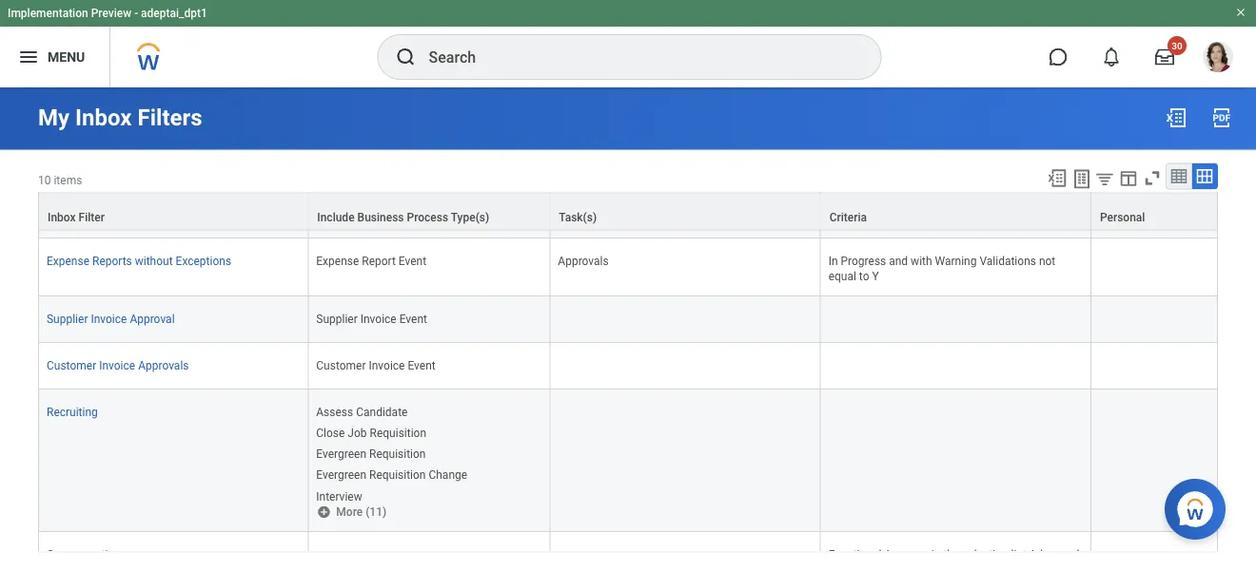Task type: describe. For each thing, give the bounding box(es) containing it.
click to view/edit grid preferences image
[[1118, 168, 1139, 189]]

customer invoice approvals link
[[47, 356, 189, 373]]

expense for expense reports without exceptions
[[47, 255, 89, 269]]

advanced
[[1029, 550, 1079, 563]]

my inbox filters main content
[[0, 61, 1256, 571]]

request time off element
[[316, 209, 405, 226]]

in progress and with warning validations not equal to y
[[829, 255, 1059, 284]]

row containing supplier invoice approval
[[38, 297, 1218, 344]]

and
[[889, 255, 908, 269]]

type(s)
[[451, 211, 489, 224]]

supplier invoice approval
[[47, 314, 175, 327]]

(11)
[[366, 507, 387, 520]]

time
[[360, 212, 386, 226]]

close
[[316, 428, 345, 441]]

the
[[943, 550, 959, 563]]

include
[[317, 211, 355, 224]]

to
[[859, 271, 869, 284]]

fullscreen image
[[1142, 168, 1163, 189]]

supplier invoice event element
[[316, 310, 427, 327]]

evergreen inside close job requisition evergreen requisition
[[316, 449, 366, 462]]

event for supplier invoice event
[[399, 314, 427, 327]]

inbox filter button
[[39, 194, 308, 230]]

supplier invoice approval link
[[47, 310, 175, 327]]

evergreen requisition change element
[[316, 466, 467, 483]]

change
[[429, 470, 467, 483]]

menu button
[[0, 27, 110, 88]]

row containing customer invoice approvals
[[38, 344, 1218, 391]]

evergreen inside evergreen requisition change element
[[316, 470, 366, 483]]

approval
[[130, 314, 175, 327]]

without
[[135, 255, 173, 269]]

supplier invoice event
[[316, 314, 427, 327]]

event for expense report event
[[399, 255, 426, 269]]

candidate
[[356, 407, 408, 420]]

evergreen requisition change
[[316, 470, 467, 483]]

area
[[884, 550, 908, 563]]

core
[[908, 565, 931, 571]]

more (11) button
[[316, 505, 388, 521]]

approvals element
[[558, 252, 609, 269]]

expense report event
[[316, 255, 426, 269]]

compensation inside functional area any in the selection list advanced compensation, core compensation
[[934, 565, 1008, 571]]

more (11)
[[336, 507, 387, 520]]

adeptai_dpt1
[[141, 7, 207, 20]]

in
[[829, 255, 838, 269]]

selection
[[962, 550, 1008, 563]]

report
[[362, 255, 396, 269]]

business
[[357, 211, 404, 224]]

warning
[[935, 255, 977, 269]]

invoice for customer invoice event
[[369, 360, 405, 373]]

personal button
[[1091, 194, 1217, 230]]

inbox inside popup button
[[48, 211, 76, 224]]

criteria
[[829, 211, 867, 224]]

30
[[1172, 40, 1183, 51]]

expense for expense report event
[[316, 255, 359, 269]]

export to excel image
[[1165, 107, 1188, 129]]

toolbar inside my inbox filters main content
[[1038, 163, 1218, 193]]

10
[[38, 174, 51, 187]]

compensation link
[[47, 546, 121, 563]]

include business process type(s)
[[317, 211, 489, 224]]

supplier for supplier invoice approval
[[47, 314, 88, 327]]

request time off row
[[38, 61, 1218, 239]]

any
[[911, 550, 929, 563]]

interview element
[[316, 487, 362, 504]]

task(s) button
[[550, 194, 820, 230]]

process
[[407, 211, 448, 224]]

table image
[[1170, 167, 1189, 186]]

1 vertical spatial requisition
[[369, 449, 426, 462]]

reports
[[92, 255, 132, 269]]

inbox large image
[[1155, 48, 1174, 67]]

0 vertical spatial approvals
[[558, 255, 609, 269]]

progress
[[841, 255, 886, 269]]

list
[[1011, 550, 1026, 563]]

select to filter grid data image
[[1094, 169, 1115, 189]]

my inbox filters
[[38, 104, 202, 131]]

assess candidate
[[316, 407, 408, 420]]

10 items
[[38, 174, 82, 187]]

assess candidate element
[[316, 403, 408, 420]]

task(s)
[[559, 211, 597, 224]]

filters
[[138, 104, 202, 131]]

preview
[[91, 7, 131, 20]]



Task type: vqa. For each thing, say whether or not it's contained in the screenshot.
the 08/10/2023 for Due 08/10/2023
no



Task type: locate. For each thing, give the bounding box(es) containing it.
supplier for supplier invoice event
[[316, 314, 358, 327]]

toolbar
[[1038, 163, 1218, 193]]

-
[[134, 7, 138, 20]]

personal
[[1100, 211, 1145, 224]]

items selected list inside request time off row
[[316, 76, 542, 227]]

customer
[[47, 360, 96, 373], [316, 360, 366, 373]]

customer for customer invoice event
[[316, 360, 366, 373]]

supplier inside "supplier invoice event" element
[[316, 314, 358, 327]]

compensation,
[[829, 565, 905, 571]]

invoice for customer invoice approvals
[[99, 360, 135, 373]]

0 horizontal spatial approvals
[[138, 360, 189, 373]]

functional area any in the selection list advanced compensation, core compensation
[[829, 550, 1082, 571]]

in
[[931, 550, 941, 563]]

0 vertical spatial compensation
[[47, 550, 121, 563]]

export to excel image
[[1047, 168, 1068, 189]]

1 horizontal spatial approvals
[[558, 255, 609, 269]]

customer for customer invoice approvals
[[47, 360, 96, 373]]

supplier up customer invoice approvals link
[[47, 314, 88, 327]]

justify image
[[17, 46, 40, 69]]

cell
[[38, 61, 309, 239], [550, 61, 821, 239], [821, 61, 1091, 239], [1091, 61, 1218, 239], [1091, 239, 1218, 297], [550, 297, 821, 344], [821, 297, 1091, 344], [1091, 297, 1218, 344], [550, 344, 821, 391], [821, 344, 1091, 391], [1091, 344, 1218, 391], [550, 391, 821, 534], [821, 391, 1091, 534], [1091, 391, 1218, 534], [550, 534, 821, 571], [1091, 534, 1218, 571]]

implementation preview -   adeptai_dpt1
[[8, 7, 207, 20]]

items selected list inside row
[[316, 403, 498, 505]]

0 vertical spatial requisition
[[370, 428, 426, 441]]

evergreen
[[316, 449, 366, 462], [316, 470, 366, 483]]

items selected list containing request time off
[[316, 76, 542, 227]]

evergreen down close
[[316, 449, 366, 462]]

items selected list
[[316, 76, 542, 227], [316, 403, 498, 505]]

1 vertical spatial event
[[399, 314, 427, 327]]

requisition
[[370, 428, 426, 441], [369, 449, 426, 462], [369, 470, 426, 483]]

1 horizontal spatial expense
[[316, 255, 359, 269]]

1 evergreen from the top
[[316, 449, 366, 462]]

evergreen up interview element
[[316, 470, 366, 483]]

recruiting
[[47, 407, 98, 420]]

criteria button
[[821, 194, 1091, 230]]

row containing recruiting
[[38, 391, 1218, 534]]

2 vertical spatial event
[[408, 360, 436, 373]]

event
[[399, 255, 426, 269], [399, 314, 427, 327], [408, 360, 436, 373]]

1 horizontal spatial customer
[[316, 360, 366, 373]]

approvals down the approval
[[138, 360, 189, 373]]

1 vertical spatial items selected list
[[316, 403, 498, 505]]

notifications large image
[[1102, 48, 1121, 67]]

1 vertical spatial inbox
[[48, 211, 76, 224]]

3 row from the top
[[38, 297, 1218, 344]]

0 horizontal spatial compensation
[[47, 550, 121, 563]]

customer invoice approvals
[[47, 360, 189, 373]]

customer invoice event element
[[316, 356, 436, 373]]

requisition down the evergreen requisition element
[[369, 470, 426, 483]]

1 items selected list from the top
[[316, 76, 542, 227]]

event for customer invoice event
[[408, 360, 436, 373]]

2 items selected list from the top
[[316, 403, 498, 505]]

close environment banner image
[[1235, 7, 1247, 18]]

0 horizontal spatial supplier
[[47, 314, 88, 327]]

customer up the assess
[[316, 360, 366, 373]]

items selected list containing assess candidate
[[316, 403, 498, 505]]

invoice down supplier invoice approval
[[99, 360, 135, 373]]

search image
[[394, 46, 417, 69]]

implementation
[[8, 7, 88, 20]]

0 vertical spatial evergreen
[[316, 449, 366, 462]]

more
[[336, 507, 363, 520]]

interview
[[316, 491, 362, 504]]

30 button
[[1144, 36, 1187, 78]]

supplier
[[47, 314, 88, 327], [316, 314, 358, 327]]

invoice up the candidate
[[369, 360, 405, 373]]

1 horizontal spatial supplier
[[316, 314, 358, 327]]

invoice left the approval
[[91, 314, 127, 327]]

0 horizontal spatial customer
[[47, 360, 96, 373]]

filter
[[79, 211, 105, 224]]

2 expense from the left
[[316, 255, 359, 269]]

invoice
[[91, 314, 127, 327], [360, 314, 397, 327], [99, 360, 135, 373], [369, 360, 405, 373]]

menu banner
[[0, 0, 1256, 88]]

expense reports without exceptions
[[47, 255, 231, 269]]

functional
[[829, 550, 882, 563]]

evergreen requisition element
[[316, 445, 426, 462]]

4 row from the top
[[38, 344, 1218, 391]]

1 expense from the left
[[47, 255, 89, 269]]

not
[[1039, 255, 1056, 269]]

event down supplier invoice event
[[408, 360, 436, 373]]

compensation
[[47, 550, 121, 563], [934, 565, 1008, 571]]

row
[[38, 193, 1218, 231], [38, 239, 1218, 297], [38, 297, 1218, 344], [38, 344, 1218, 391], [38, 391, 1218, 534], [38, 534, 1218, 571]]

inbox right my
[[75, 104, 132, 131]]

0 vertical spatial inbox
[[75, 104, 132, 131]]

view printable version (pdf) image
[[1211, 107, 1233, 129]]

supplier up customer invoice event element
[[316, 314, 358, 327]]

2 row from the top
[[38, 239, 1218, 297]]

inbox filter
[[48, 211, 105, 224]]

expense reports without exceptions link
[[47, 252, 231, 269]]

0 horizontal spatial expense
[[47, 255, 89, 269]]

1 customer from the left
[[47, 360, 96, 373]]

approvals down task(s)
[[558, 255, 609, 269]]

2 supplier from the left
[[316, 314, 358, 327]]

items
[[54, 174, 82, 187]]

1 row from the top
[[38, 193, 1218, 231]]

requisition down the candidate
[[370, 428, 426, 441]]

expense report event element
[[316, 252, 426, 269]]

expense left reports
[[47, 255, 89, 269]]

request time off
[[316, 212, 405, 226]]

customer invoice event
[[316, 360, 436, 373]]

row containing expense reports without exceptions
[[38, 239, 1218, 297]]

event up customer invoice event element
[[399, 314, 427, 327]]

6 row from the top
[[38, 534, 1218, 571]]

inbox left "filter"
[[48, 211, 76, 224]]

1 vertical spatial approvals
[[138, 360, 189, 373]]

row containing compensation
[[38, 534, 1218, 571]]

recruiting link
[[47, 403, 98, 420]]

Search Workday  search field
[[429, 36, 842, 78]]

job
[[348, 428, 367, 441]]

assess
[[316, 407, 353, 420]]

supplier inside supplier invoice approval link
[[47, 314, 88, 327]]

include business process type(s) button
[[309, 194, 549, 230]]

row containing inbox filter
[[38, 193, 1218, 231]]

menu
[[48, 49, 85, 65]]

exceptions
[[176, 255, 231, 269]]

expense left report
[[316, 255, 359, 269]]

2 evergreen from the top
[[316, 470, 366, 483]]

my
[[38, 104, 70, 131]]

2 customer from the left
[[316, 360, 366, 373]]

export to worksheets image
[[1071, 168, 1093, 191]]

expense
[[47, 255, 89, 269], [316, 255, 359, 269]]

1 vertical spatial evergreen
[[316, 470, 366, 483]]

y
[[872, 271, 879, 284]]

1 vertical spatial compensation
[[934, 565, 1008, 571]]

5 row from the top
[[38, 391, 1218, 534]]

invoice for supplier invoice event
[[360, 314, 397, 327]]

1 supplier from the left
[[47, 314, 88, 327]]

0 vertical spatial items selected list
[[316, 76, 542, 227]]

approvals
[[558, 255, 609, 269], [138, 360, 189, 373]]

close job requisition element
[[316, 424, 426, 441]]

1 horizontal spatial compensation
[[934, 565, 1008, 571]]

0 vertical spatial event
[[399, 255, 426, 269]]

off
[[389, 212, 405, 226]]

validations
[[980, 255, 1036, 269]]

customer up recruiting link
[[47, 360, 96, 373]]

request
[[316, 212, 358, 226]]

expand table image
[[1195, 167, 1214, 186]]

invoice for supplier invoice approval
[[91, 314, 127, 327]]

2 vertical spatial requisition
[[369, 470, 426, 483]]

profile logan mcneil image
[[1203, 42, 1233, 76]]

requisition up evergreen requisition change element
[[369, 449, 426, 462]]

event right report
[[399, 255, 426, 269]]

invoice up customer invoice event element
[[360, 314, 397, 327]]

with
[[911, 255, 932, 269]]

inbox
[[75, 104, 132, 131], [48, 211, 76, 224]]

close job requisition evergreen requisition
[[316, 428, 426, 462]]

equal
[[829, 271, 856, 284]]



